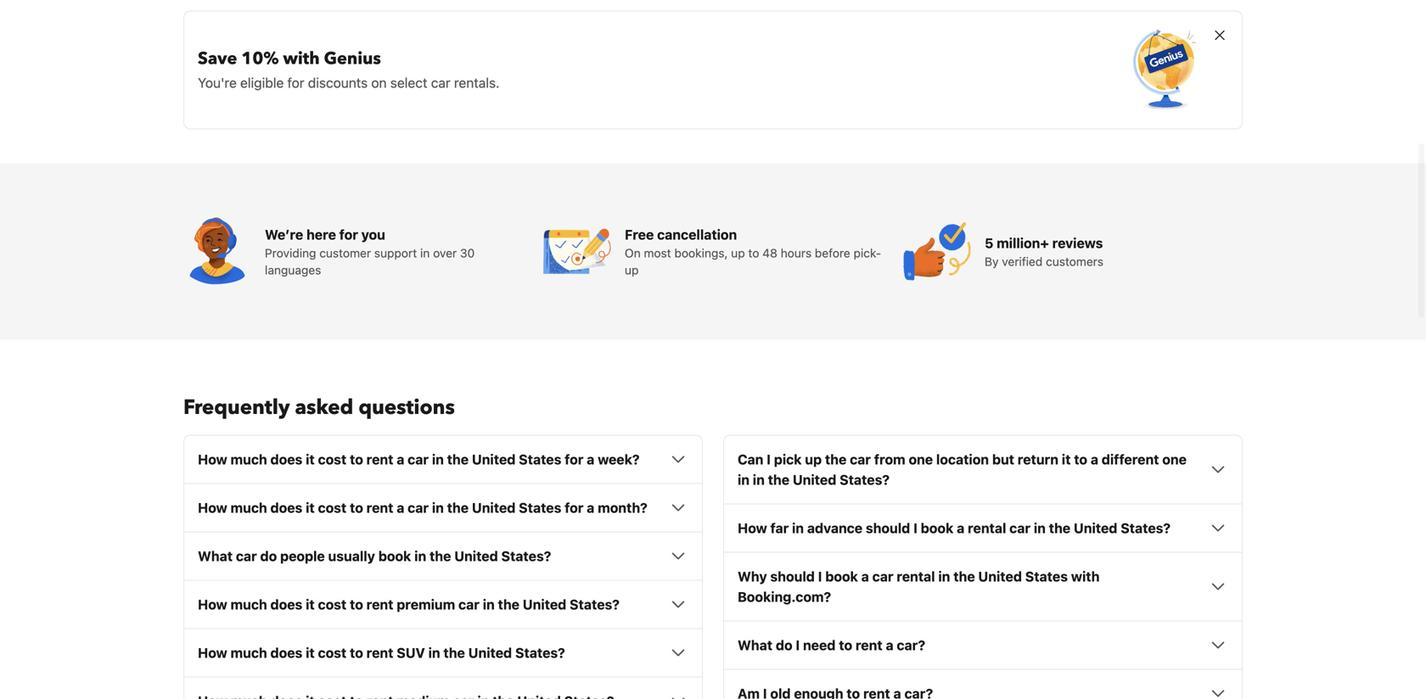 Task type: vqa. For each thing, say whether or not it's contained in the screenshot.
7 january 2024 checkbox
no



Task type: describe. For each thing, give the bounding box(es) containing it.
car inside 'dropdown button'
[[236, 548, 257, 564]]

can
[[738, 452, 764, 468]]

month?
[[598, 500, 648, 516]]

for inside save 10% with genius you're eligible for discounts on select car rentals.
[[287, 75, 304, 91]]

car inside can i pick up the car from one location but return it to a different one in in the united states?
[[850, 452, 871, 468]]

for left month?
[[565, 500, 584, 516]]

verified
[[1002, 255, 1043, 269]]

states for week?
[[519, 452, 562, 468]]

it for how much does it cost to rent suv in the united states?
[[306, 645, 315, 661]]

return
[[1018, 452, 1059, 468]]

booking.com?
[[738, 589, 831, 605]]

free
[[625, 227, 654, 243]]

what for what car do people usually book in the united states?
[[198, 548, 233, 564]]

in inside "why should i book a car rental in the united states with booking.com?"
[[939, 569, 951, 585]]

we're here for you image
[[183, 218, 251, 286]]

how for how much does it cost to rent a car in the united states for a week?
[[198, 452, 227, 468]]

to inside how much does it cost to rent premium car in the united states? dropdown button
[[350, 597, 363, 613]]

the up what car do people usually book in the united states? 'dropdown button'
[[447, 500, 469, 516]]

how much does it cost to rent suv in the united states? button
[[198, 643, 689, 663]]

1 one from the left
[[909, 452, 933, 468]]

how for how much does it cost to rent premium car in the united states?
[[198, 597, 227, 613]]

for inside we're here for you providing customer support in over 30 languages
[[339, 227, 358, 243]]

rentals.
[[454, 75, 500, 91]]

car?
[[897, 637, 926, 654]]

states? inside 'dropdown button'
[[501, 548, 551, 564]]

cost for how much does it cost to rent a car in the united states for a month?
[[318, 500, 347, 516]]

week?
[[598, 452, 640, 468]]

rent for how much does it cost to rent a car in the united states for a month?
[[367, 500, 394, 516]]

much for how much does it cost to rent premium car in the united states?
[[231, 597, 267, 613]]

need
[[803, 637, 836, 654]]

i left need
[[796, 637, 800, 654]]

you
[[361, 227, 385, 243]]

to inside what do i need to rent a car? dropdown button
[[839, 637, 853, 654]]

do inside dropdown button
[[776, 637, 793, 654]]

in inside 'dropdown button'
[[428, 645, 440, 661]]

suv
[[397, 645, 425, 661]]

5 million+ reviews by verified customers
[[985, 235, 1104, 269]]

states? inside can i pick up the car from one location but return it to a different one in in the united states?
[[840, 472, 890, 488]]

what car do people usually book in the united states? button
[[198, 546, 689, 567]]

to inside how much does it cost to rent a car in the united states for a week? dropdown button
[[350, 452, 363, 468]]

rent left car?
[[856, 637, 883, 654]]

the inside "why should i book a car rental in the united states with booking.com?"
[[954, 569, 975, 585]]

rent for how much does it cost to rent a car in the united states for a week?
[[367, 452, 394, 468]]

genius
[[324, 47, 381, 70]]

a down how much does it cost to rent a car in the united states for a week?
[[397, 500, 404, 516]]

support
[[374, 246, 417, 260]]

the up how much does it cost to rent a car in the united states for a month? dropdown button
[[447, 452, 469, 468]]

car inside save 10% with genius you're eligible for discounts on select car rentals.
[[431, 75, 451, 91]]

cost for how much does it cost to rent premium car in the united states?
[[318, 597, 347, 613]]

by
[[985, 255, 999, 269]]

the inside dropdown button
[[498, 597, 520, 613]]

united inside "why should i book a car rental in the united states with booking.com?"
[[979, 569, 1022, 585]]

why should i book a car rental in the united states with booking.com?
[[738, 569, 1100, 605]]

free cancellation on most bookings, up to 48 hours before pick- up
[[625, 227, 882, 277]]

rent for how much does it cost to rent suv in the united states?
[[367, 645, 394, 661]]

a inside can i pick up the car from one location but return it to a different one in in the united states?
[[1091, 452, 1099, 468]]

in inside 'dropdown button'
[[415, 548, 426, 564]]

does for how much does it cost to rent suv in the united states?
[[270, 645, 303, 661]]

why should i book a car rental in the united states with booking.com? button
[[738, 567, 1229, 607]]

does for how much does it cost to rent premium car in the united states?
[[270, 597, 303, 613]]

up inside can i pick up the car from one location but return it to a different one in in the united states?
[[805, 452, 822, 468]]

to inside free cancellation on most bookings, up to 48 hours before pick- up
[[748, 246, 759, 260]]

i inside can i pick up the car from one location but return it to a different one in in the united states?
[[767, 452, 771, 468]]

in inside dropdown button
[[483, 597, 495, 613]]

far
[[771, 520, 789, 536]]

how for how far in advance should i book a rental car in the united states?
[[738, 520, 767, 536]]

car inside dropdown button
[[459, 597, 480, 613]]

it for how much does it cost to rent a car in the united states for a month?
[[306, 500, 315, 516]]

rental inside the 'how far in advance should i book a rental car in the united states?' dropdown button
[[968, 520, 1007, 536]]

30
[[460, 246, 475, 260]]

much for how much does it cost to rent suv in the united states?
[[231, 645, 267, 661]]

we're
[[265, 227, 303, 243]]

most
[[644, 246, 671, 260]]

states inside "why should i book a car rental in the united states with booking.com?"
[[1026, 569, 1068, 585]]

united inside 'dropdown button'
[[468, 645, 512, 661]]

should inside dropdown button
[[866, 520, 910, 536]]

much for how much does it cost to rent a car in the united states for a month?
[[231, 500, 267, 516]]

the down pick
[[768, 472, 790, 488]]

bookings,
[[675, 246, 728, 260]]

how much does it cost to rent a car in the united states for a week? button
[[198, 449, 689, 470]]



Task type: locate. For each thing, give the bounding box(es) containing it.
how inside dropdown button
[[198, 597, 227, 613]]

what inside what do i need to rent a car? dropdown button
[[738, 637, 773, 654]]

to up usually
[[350, 500, 363, 516]]

car
[[431, 75, 451, 91], [408, 452, 429, 468], [850, 452, 871, 468], [408, 500, 429, 516], [1010, 520, 1031, 536], [236, 548, 257, 564], [873, 569, 894, 585], [459, 597, 480, 613]]

the down return
[[1049, 520, 1071, 536]]

how inside 'dropdown button'
[[198, 645, 227, 661]]

states for month?
[[519, 500, 562, 516]]

1 vertical spatial do
[[776, 637, 793, 654]]

to down asked
[[350, 452, 363, 468]]

what do i need to rent a car?
[[738, 637, 926, 654]]

save
[[198, 47, 237, 70]]

does for how much does it cost to rent a car in the united states for a week?
[[270, 452, 303, 468]]

the
[[447, 452, 469, 468], [825, 452, 847, 468], [768, 472, 790, 488], [447, 500, 469, 516], [1049, 520, 1071, 536], [430, 548, 451, 564], [954, 569, 975, 585], [498, 597, 520, 613], [444, 645, 465, 661]]

before
[[815, 246, 851, 260]]

what do i need to rent a car? button
[[738, 635, 1229, 656]]

from
[[874, 452, 906, 468]]

much inside dropdown button
[[231, 597, 267, 613]]

one right from
[[909, 452, 933, 468]]

cost inside how much does it cost to rent premium car in the united states? dropdown button
[[318, 597, 347, 613]]

pick
[[774, 452, 802, 468]]

how much does it cost to rent a car in the united states for a month? button
[[198, 498, 689, 518]]

the up how much does it cost to rent suv in the united states? 'dropdown button'
[[498, 597, 520, 613]]

1 vertical spatial book
[[378, 548, 411, 564]]

the inside 'dropdown button'
[[430, 548, 451, 564]]

save 10% with genius you're eligible for discounts on select car rentals.
[[198, 47, 500, 91]]

cost down asked
[[318, 452, 347, 468]]

2 horizontal spatial up
[[805, 452, 822, 468]]

states?
[[840, 472, 890, 488], [1121, 520, 1171, 536], [501, 548, 551, 564], [570, 597, 620, 613], [515, 645, 565, 661]]

i up booking.com?
[[818, 569, 822, 585]]

it inside dropdown button
[[306, 597, 315, 613]]

with inside "why should i book a car rental in the united states with booking.com?"
[[1071, 569, 1100, 585]]

2 much from the top
[[231, 500, 267, 516]]

should
[[866, 520, 910, 536], [771, 569, 815, 585]]

questions
[[359, 394, 455, 422]]

how
[[198, 452, 227, 468], [198, 500, 227, 516], [738, 520, 767, 536], [198, 597, 227, 613], [198, 645, 227, 661]]

hours
[[781, 246, 812, 260]]

0 horizontal spatial should
[[771, 569, 815, 585]]

up left "48"
[[731, 246, 745, 260]]

5 million+ reviews image
[[903, 218, 971, 286]]

book inside the 'how far in advance should i book a rental car in the united states?' dropdown button
[[921, 520, 954, 536]]

customers
[[1046, 255, 1104, 269]]

united inside can i pick up the car from one location but return it to a different one in in the united states?
[[793, 472, 837, 488]]

1 cost from the top
[[318, 452, 347, 468]]

frequently asked questions
[[183, 394, 455, 422]]

1 horizontal spatial what
[[738, 637, 773, 654]]

in
[[420, 246, 430, 260], [432, 452, 444, 468], [738, 472, 750, 488], [753, 472, 765, 488], [432, 500, 444, 516], [792, 520, 804, 536], [1034, 520, 1046, 536], [415, 548, 426, 564], [939, 569, 951, 585], [483, 597, 495, 613], [428, 645, 440, 661]]

united
[[472, 452, 516, 468], [793, 472, 837, 488], [472, 500, 516, 516], [1074, 520, 1118, 536], [454, 548, 498, 564], [979, 569, 1022, 585], [523, 597, 567, 613], [468, 645, 512, 661]]

cost up usually
[[318, 500, 347, 516]]

asked
[[295, 394, 354, 422]]

2 cost from the top
[[318, 500, 347, 516]]

cost inside how much does it cost to rent a car in the united states for a month? dropdown button
[[318, 500, 347, 516]]

cost
[[318, 452, 347, 468], [318, 500, 347, 516], [318, 597, 347, 613], [318, 645, 347, 661]]

0 vertical spatial states
[[519, 452, 562, 468]]

what
[[198, 548, 233, 564], [738, 637, 773, 654]]

languages
[[265, 263, 321, 277]]

rental up why should i book a car rental in the united states with booking.com? dropdown button
[[968, 520, 1007, 536]]

0 vertical spatial should
[[866, 520, 910, 536]]

1 horizontal spatial book
[[826, 569, 858, 585]]

much inside 'dropdown button'
[[231, 645, 267, 661]]

48
[[763, 246, 778, 260]]

should inside "why should i book a car rental in the united states with booking.com?"
[[771, 569, 815, 585]]

how for how much does it cost to rent suv in the united states?
[[198, 645, 227, 661]]

1 vertical spatial rental
[[897, 569, 935, 585]]

people
[[280, 548, 325, 564]]

0 horizontal spatial do
[[260, 548, 277, 564]]

what inside what car do people usually book in the united states? 'dropdown button'
[[198, 548, 233, 564]]

a down the questions on the left of the page
[[397, 452, 404, 468]]

does for how much does it cost to rent a car in the united states for a month?
[[270, 500, 303, 516]]

does inside dropdown button
[[270, 597, 303, 613]]

0 horizontal spatial rental
[[897, 569, 935, 585]]

2 vertical spatial up
[[805, 452, 822, 468]]

here
[[307, 227, 336, 243]]

different
[[1102, 452, 1159, 468]]

1 horizontal spatial rental
[[968, 520, 1007, 536]]

a left car?
[[886, 637, 894, 654]]

i inside "why should i book a car rental in the united states with booking.com?"
[[818, 569, 822, 585]]

for left week?
[[565, 452, 584, 468]]

4 much from the top
[[231, 645, 267, 661]]

1 horizontal spatial should
[[866, 520, 910, 536]]

does
[[270, 452, 303, 468], [270, 500, 303, 516], [270, 597, 303, 613], [270, 645, 303, 661]]

discounts
[[308, 75, 368, 91]]

advance
[[807, 520, 863, 536]]

a left different
[[1091, 452, 1099, 468]]

it inside 'dropdown button'
[[306, 645, 315, 661]]

1 does from the top
[[270, 452, 303, 468]]

1 much from the top
[[231, 452, 267, 468]]

do left 'people'
[[260, 548, 277, 564]]

4 does from the top
[[270, 645, 303, 661]]

free cancellation image
[[543, 218, 611, 286]]

you're
[[198, 75, 237, 91]]

customer
[[319, 246, 371, 260]]

why
[[738, 569, 767, 585]]

rent inside dropdown button
[[367, 597, 394, 613]]

the down how much does it cost to rent a car in the united states for a month? dropdown button
[[430, 548, 451, 564]]

the right pick
[[825, 452, 847, 468]]

2 vertical spatial states
[[1026, 569, 1068, 585]]

united inside 'dropdown button'
[[454, 548, 498, 564]]

cost inside how much does it cost to rent a car in the united states for a week? dropdown button
[[318, 452, 347, 468]]

states inside how much does it cost to rent a car in the united states for a week? dropdown button
[[519, 452, 562, 468]]

up down the on
[[625, 263, 639, 277]]

premium
[[397, 597, 455, 613]]

2 vertical spatial book
[[826, 569, 858, 585]]

for up customer
[[339, 227, 358, 243]]

pick-
[[854, 246, 882, 260]]

book down advance
[[826, 569, 858, 585]]

the right suv
[[444, 645, 465, 661]]

2 horizontal spatial book
[[921, 520, 954, 536]]

it for how much does it cost to rent premium car in the united states?
[[306, 597, 315, 613]]

how much does it cost to rent a car in the united states for a week?
[[198, 452, 640, 468]]

0 vertical spatial do
[[260, 548, 277, 564]]

states
[[519, 452, 562, 468], [519, 500, 562, 516], [1026, 569, 1068, 585]]

cost for how much does it cost to rent suv in the united states?
[[318, 645, 347, 661]]

states? inside 'dropdown button'
[[515, 645, 565, 661]]

states left week?
[[519, 452, 562, 468]]

i up "why should i book a car rental in the united states with booking.com?"
[[914, 520, 918, 536]]

10%
[[241, 47, 279, 70]]

a down can i pick up the car from one location but return it to a different one in in the united states? on the right bottom of the page
[[957, 520, 965, 536]]

2 one from the left
[[1163, 452, 1187, 468]]

what car do people usually book in the united states?
[[198, 548, 551, 564]]

how much does it cost to rent premium car in the united states? button
[[198, 595, 689, 615]]

to down usually
[[350, 597, 363, 613]]

we're here for you providing customer support in over 30 languages
[[265, 227, 475, 277]]

to right need
[[839, 637, 853, 654]]

reviews
[[1053, 235, 1103, 251]]

do inside 'dropdown button'
[[260, 548, 277, 564]]

to right return
[[1074, 452, 1088, 468]]

0 horizontal spatial up
[[625, 263, 639, 277]]

on
[[625, 246, 641, 260]]

cost inside how much does it cost to rent suv in the united states? 'dropdown button'
[[318, 645, 347, 661]]

in inside we're here for you providing customer support in over 30 languages
[[420, 246, 430, 260]]

the inside 'dropdown button'
[[444, 645, 465, 661]]

select
[[390, 75, 428, 91]]

car inside "why should i book a car rental in the united states with booking.com?"
[[873, 569, 894, 585]]

1 vertical spatial states
[[519, 500, 562, 516]]

a down advance
[[862, 569, 869, 585]]

rent up what car do people usually book in the united states?
[[367, 500, 394, 516]]

should up booking.com?
[[771, 569, 815, 585]]

3 does from the top
[[270, 597, 303, 613]]

1 vertical spatial up
[[625, 263, 639, 277]]

over
[[433, 246, 457, 260]]

a inside "why should i book a car rental in the united states with booking.com?"
[[862, 569, 869, 585]]

a left week?
[[587, 452, 595, 468]]

cost left suv
[[318, 645, 347, 661]]

3 cost from the top
[[318, 597, 347, 613]]

rent left suv
[[367, 645, 394, 661]]

cost down usually
[[318, 597, 347, 613]]

rent
[[367, 452, 394, 468], [367, 500, 394, 516], [367, 597, 394, 613], [856, 637, 883, 654], [367, 645, 394, 661]]

1 horizontal spatial do
[[776, 637, 793, 654]]

rent inside 'dropdown button'
[[367, 645, 394, 661]]

rental inside "why should i book a car rental in the united states with booking.com?"
[[897, 569, 935, 585]]

5
[[985, 235, 994, 251]]

1 vertical spatial should
[[771, 569, 815, 585]]

but
[[992, 452, 1015, 468]]

0 vertical spatial with
[[283, 47, 320, 70]]

to inside how much does it cost to rent suv in the united states? 'dropdown button'
[[350, 645, 363, 661]]

how far in advance should i book a rental car in the united states?
[[738, 520, 1171, 536]]

0 horizontal spatial book
[[378, 548, 411, 564]]

states left month?
[[519, 500, 562, 516]]

do
[[260, 548, 277, 564], [776, 637, 793, 654]]

to left "48"
[[748, 246, 759, 260]]

to inside how much does it cost to rent a car in the united states for a month? dropdown button
[[350, 500, 363, 516]]

how for how much does it cost to rent a car in the united states for a month?
[[198, 500, 227, 516]]

a left month?
[[587, 500, 595, 516]]

to left suv
[[350, 645, 363, 661]]

how far in advance should i book a rental car in the united states? button
[[738, 518, 1229, 539]]

book right usually
[[378, 548, 411, 564]]

a inside the 'how far in advance should i book a rental car in the united states?' dropdown button
[[957, 520, 965, 536]]

cancellation
[[657, 227, 737, 243]]

1 vertical spatial what
[[738, 637, 773, 654]]

4 cost from the top
[[318, 645, 347, 661]]

with inside save 10% with genius you're eligible for discounts on select car rentals.
[[283, 47, 320, 70]]

with
[[283, 47, 320, 70], [1071, 569, 1100, 585]]

does inside 'dropdown button'
[[270, 645, 303, 661]]

i right the can
[[767, 452, 771, 468]]

1 vertical spatial with
[[1071, 569, 1100, 585]]

million+
[[997, 235, 1049, 251]]

book
[[921, 520, 954, 536], [378, 548, 411, 564], [826, 569, 858, 585]]

states down the 'how far in advance should i book a rental car in the united states?' dropdown button
[[1026, 569, 1068, 585]]

2 does from the top
[[270, 500, 303, 516]]

eligible
[[240, 75, 284, 91]]

cost for how much does it cost to rent a car in the united states for a week?
[[318, 452, 347, 468]]

rental down how far in advance should i book a rental car in the united states? at the right of the page
[[897, 569, 935, 585]]

1 horizontal spatial with
[[1071, 569, 1100, 585]]

book inside "why should i book a car rental in the united states with booking.com?"
[[826, 569, 858, 585]]

rent down the questions on the left of the page
[[367, 452, 394, 468]]

it inside can i pick up the car from one location but return it to a different one in in the united states?
[[1062, 452, 1071, 468]]

the down how far in advance should i book a rental car in the united states? at the right of the page
[[954, 569, 975, 585]]

how much does it cost to rent a car in the united states for a month?
[[198, 500, 648, 516]]

united inside dropdown button
[[523, 597, 567, 613]]

3 much from the top
[[231, 597, 267, 613]]

on
[[371, 75, 387, 91]]

for
[[287, 75, 304, 91], [339, 227, 358, 243], [565, 452, 584, 468], [565, 500, 584, 516]]

a
[[397, 452, 404, 468], [587, 452, 595, 468], [1091, 452, 1099, 468], [397, 500, 404, 516], [587, 500, 595, 516], [957, 520, 965, 536], [862, 569, 869, 585], [886, 637, 894, 654]]

to inside can i pick up the car from one location but return it to a different one in in the united states?
[[1074, 452, 1088, 468]]

rental
[[968, 520, 1007, 536], [897, 569, 935, 585]]

how much does it cost to rent suv in the united states?
[[198, 645, 565, 661]]

rent for how much does it cost to rent premium car in the united states?
[[367, 597, 394, 613]]

providing
[[265, 246, 316, 260]]

1 horizontal spatial up
[[731, 246, 745, 260]]

location
[[936, 452, 989, 468]]

it for how much does it cost to rent a car in the united states for a week?
[[306, 452, 315, 468]]

can i pick up the car from one location but return it to a different one in in the united states?
[[738, 452, 1187, 488]]

rent left premium
[[367, 597, 394, 613]]

book up "why should i book a car rental in the united states with booking.com?"
[[921, 520, 954, 536]]

how much does it cost to rent premium car in the united states?
[[198, 597, 620, 613]]

0 horizontal spatial with
[[283, 47, 320, 70]]

much for how much does it cost to rent a car in the united states for a week?
[[231, 452, 267, 468]]

a inside what do i need to rent a car? dropdown button
[[886, 637, 894, 654]]

can i pick up the car from one location but return it to a different one in in the united states? button
[[738, 449, 1229, 490]]

0 vertical spatial what
[[198, 548, 233, 564]]

much
[[231, 452, 267, 468], [231, 500, 267, 516], [231, 597, 267, 613], [231, 645, 267, 661]]

up
[[731, 246, 745, 260], [625, 263, 639, 277], [805, 452, 822, 468]]

it
[[306, 452, 315, 468], [1062, 452, 1071, 468], [306, 500, 315, 516], [306, 597, 315, 613], [306, 645, 315, 661]]

do left need
[[776, 637, 793, 654]]

0 vertical spatial rental
[[968, 520, 1007, 536]]

0 horizontal spatial what
[[198, 548, 233, 564]]

1 horizontal spatial one
[[1163, 452, 1187, 468]]

for right eligible
[[287, 75, 304, 91]]

to
[[748, 246, 759, 260], [350, 452, 363, 468], [1074, 452, 1088, 468], [350, 500, 363, 516], [350, 597, 363, 613], [839, 637, 853, 654], [350, 645, 363, 661]]

one right different
[[1163, 452, 1187, 468]]

usually
[[328, 548, 375, 564]]

i
[[767, 452, 771, 468], [914, 520, 918, 536], [818, 569, 822, 585], [796, 637, 800, 654]]

up right pick
[[805, 452, 822, 468]]

states inside how much does it cost to rent a car in the united states for a month? dropdown button
[[519, 500, 562, 516]]

what for what do i need to rent a car?
[[738, 637, 773, 654]]

book inside what car do people usually book in the united states? 'dropdown button'
[[378, 548, 411, 564]]

0 horizontal spatial one
[[909, 452, 933, 468]]

0 vertical spatial up
[[731, 246, 745, 260]]

frequently
[[183, 394, 290, 422]]

should right advance
[[866, 520, 910, 536]]

0 vertical spatial book
[[921, 520, 954, 536]]

states? inside dropdown button
[[570, 597, 620, 613]]



